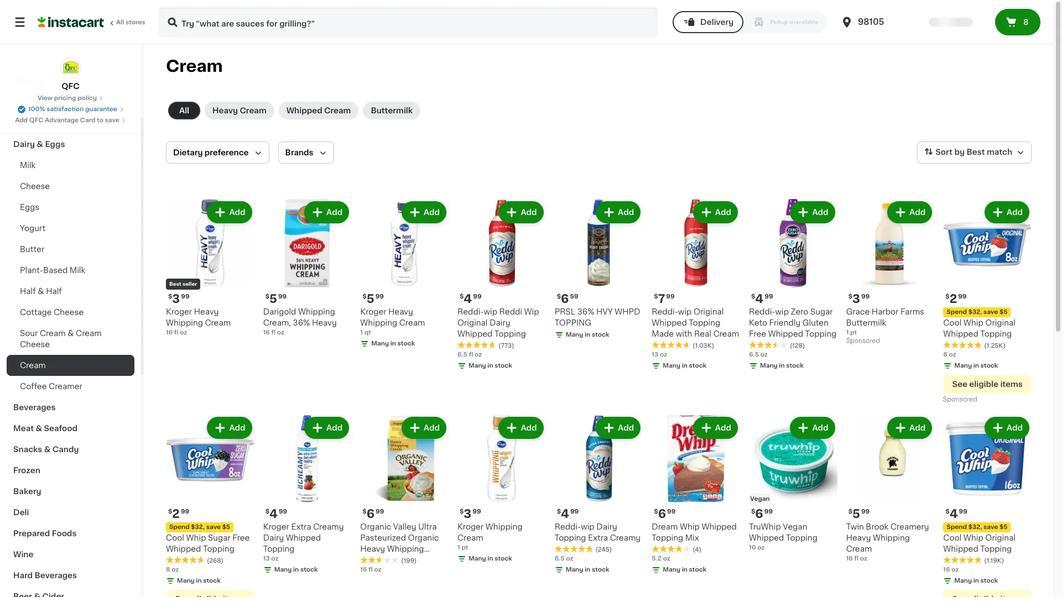 Task type: locate. For each thing, give the bounding box(es) containing it.
(773)
[[499, 343, 514, 349]]

36%
[[578, 308, 595, 316], [293, 319, 310, 327]]

4 for reddi-wip zero sugar keto friendly gluten free whipped topping
[[756, 293, 764, 305]]

recipes
[[13, 77, 46, 85]]

spend up cool whip sugar free whipped topping
[[169, 525, 190, 531]]

reddi- inside "reddi-wip dairy topping extra creamy"
[[555, 524, 581, 531]]

many in stock down 6.5 fl oz
[[469, 363, 512, 369]]

gluten
[[803, 319, 829, 327]]

1 vertical spatial all
[[179, 107, 189, 115]]

$5
[[1000, 309, 1008, 315], [222, 525, 230, 531], [1000, 525, 1008, 531]]

original up the real
[[694, 308, 724, 316]]

buttermilk inside grace harbor farms buttermilk 1 pt
[[847, 319, 887, 327]]

stock down kroger heavy whipping cream 1 qt
[[398, 341, 415, 347]]

0 vertical spatial all
[[116, 19, 124, 25]]

yogurt
[[20, 225, 45, 232]]

4 for reddi-wip reddi wip original dairy whipped topping
[[464, 293, 472, 305]]

half
[[20, 288, 36, 296], [46, 288, 62, 296]]

3 up grace
[[853, 293, 861, 305]]

6.5 down "reddi-wip dairy topping extra creamy"
[[555, 556, 565, 562]]

truwhip
[[749, 524, 781, 531]]

kroger whipping cream 1 pt
[[458, 524, 523, 551]]

0 horizontal spatial 8
[[166, 567, 170, 574]]

1 vertical spatial 6.5 oz
[[555, 556, 574, 562]]

1 vertical spatial 13
[[263, 556, 270, 562]]

organic down ultra on the left bottom of the page
[[408, 535, 439, 543]]

spend $32, save $5 for (1.19k)
[[947, 525, 1008, 531]]

1 vertical spatial free
[[233, 535, 250, 543]]

6 for truwhip vegan whipped topping
[[756, 509, 764, 520]]

1 horizontal spatial organic
[[408, 535, 439, 543]]

fl down twin
[[855, 556, 859, 562]]

0 horizontal spatial all
[[116, 19, 124, 25]]

vegan up truwhip
[[750, 497, 770, 503]]

0 horizontal spatial half
[[20, 288, 36, 296]]

$5 for (268)
[[222, 525, 230, 531]]

cream,
[[263, 319, 291, 327]]

0 horizontal spatial vegan
[[750, 497, 770, 503]]

dairy
[[13, 141, 35, 148], [490, 319, 511, 327], [597, 524, 617, 531], [263, 535, 284, 543]]

0 horizontal spatial eggs
[[20, 204, 39, 211]]

1 horizontal spatial all
[[179, 107, 189, 115]]

milk right based
[[70, 267, 85, 274]]

kroger inside kroger extra creamy dairy whipped topping 13 oz
[[263, 524, 289, 531]]

save for (268)
[[206, 525, 221, 531]]

cream inside kroger whipping cream 1 pt
[[458, 535, 484, 543]]

many in stock down (245)
[[566, 567, 610, 574]]

sugar inside reddi-wip zero sugar keto friendly gluten free whipped topping
[[811, 308, 833, 316]]

$32, for (1.25k)
[[969, 309, 983, 315]]

save
[[105, 117, 119, 123], [984, 309, 999, 315], [206, 525, 221, 531], [984, 525, 999, 531]]

& right meat
[[36, 425, 42, 433]]

6.5 oz down keto at right
[[749, 352, 768, 358]]

many down 16 oz
[[955, 579, 972, 585]]

eggs up yogurt
[[20, 204, 39, 211]]

1 vertical spatial extra
[[588, 535, 608, 543]]

1 horizontal spatial $ 2 99
[[946, 293, 967, 305]]

2 horizontal spatial 5
[[853, 509, 861, 520]]

free inside cool whip sugar free whipped topping
[[233, 535, 250, 543]]

sponsored badge image down see
[[944, 397, 977, 403]]

reddi- inside reddi-wip reddi wip original dairy whipped topping
[[458, 308, 484, 316]]

4 for kroger extra creamy dairy whipped topping
[[270, 509, 278, 520]]

1 vertical spatial best
[[169, 281, 181, 286]]

0 vertical spatial 8
[[1024, 18, 1029, 26]]

heavy inside organic valley ultra pasteurized organic heavy whipping cream
[[360, 546, 385, 554]]

0 vertical spatial $ 2 99
[[946, 293, 967, 305]]

many in stock down kroger heavy whipping cream 1 qt
[[372, 341, 415, 347]]

whipping inside twin brook creamery heavy whipping cream 16 fl oz
[[873, 535, 910, 543]]

0 horizontal spatial $ 6 99
[[363, 509, 384, 520]]

1 horizontal spatial buttermilk
[[847, 319, 887, 327]]

$ 3 99 for grace
[[849, 293, 870, 305]]

whip inside dream whip whipped topping mix
[[680, 524, 700, 531]]

3 $ 6 99 from the left
[[654, 509, 676, 520]]

sour cream & cream cheese link
[[7, 323, 134, 355]]

wip inside reddi-wip reddi wip original dairy whipped topping
[[484, 308, 498, 316]]

qfc down 100%
[[29, 117, 43, 123]]

8 oz for cool whip sugar free whipped topping
[[166, 567, 179, 574]]

100%
[[28, 106, 45, 112]]

1 horizontal spatial $ 6 99
[[654, 509, 676, 520]]

cheese down half & half link in the left of the page
[[54, 309, 84, 317]]

99
[[181, 294, 190, 300], [473, 294, 482, 300], [765, 294, 773, 300], [278, 294, 287, 300], [376, 294, 384, 300], [666, 294, 675, 300], [862, 294, 870, 300], [959, 294, 967, 300], [181, 509, 189, 515], [473, 509, 481, 515], [765, 509, 773, 515], [279, 509, 287, 515], [376, 509, 384, 515], [571, 509, 579, 515], [667, 509, 676, 515], [862, 509, 870, 515], [959, 509, 968, 515]]

1 vertical spatial cheese
[[54, 309, 84, 317]]

all up dietary at the top
[[179, 107, 189, 115]]

2 horizontal spatial $ 3 99
[[849, 293, 870, 305]]

& for candy
[[44, 446, 51, 454]]

0 vertical spatial 6.5 oz
[[749, 352, 768, 358]]

heavy cream
[[213, 107, 267, 115]]

1 vertical spatial 36%
[[293, 319, 310, 327]]

whipped
[[286, 107, 322, 115], [652, 319, 687, 327], [458, 330, 493, 338], [768, 330, 804, 338], [944, 330, 979, 338], [702, 524, 737, 531], [749, 535, 784, 543], [286, 535, 321, 543], [166, 546, 201, 554], [944, 546, 979, 554]]

save for (1.19k)
[[984, 525, 999, 531]]

cottage cheese link
[[7, 302, 134, 323]]

7
[[658, 293, 665, 305]]

0 vertical spatial eggs
[[45, 141, 65, 148]]

$5 for (1.25k)
[[1000, 309, 1008, 315]]

dairy & eggs
[[13, 141, 65, 148]]

1 horizontal spatial $ 3 99
[[460, 509, 481, 520]]

stock down the (1.03k)
[[689, 363, 707, 369]]

stock down (245)
[[592, 567, 610, 574]]

original for 8 oz
[[986, 319, 1016, 327]]

1 vertical spatial vegan
[[783, 524, 808, 531]]

cool whip original whipped topping
[[944, 319, 1016, 338], [944, 535, 1016, 554]]

$ 4 99 for spend $32, save $5
[[946, 509, 968, 520]]

see eligible items button
[[944, 375, 1032, 394]]

0 horizontal spatial 5
[[270, 293, 277, 305]]

with
[[676, 330, 693, 338]]

$5 up cool whip sugar free whipped topping
[[222, 525, 230, 531]]

instacart logo image
[[38, 15, 104, 29]]

save up (1.19k)
[[984, 525, 999, 531]]

all for all stores
[[116, 19, 124, 25]]

dietary preference button
[[166, 142, 269, 164]]

prepared foods
[[13, 530, 77, 538]]

$ 5 99 up twin
[[849, 509, 870, 520]]

2 half from the left
[[46, 288, 62, 296]]

0 horizontal spatial 3
[[172, 293, 180, 305]]

5 up kroger heavy whipping cream 1 qt
[[367, 293, 374, 305]]

spend $32, save $5 up (1.25k)
[[947, 309, 1008, 315]]

2 cool whip original whipped topping from the top
[[944, 535, 1016, 554]]

36% up topping
[[578, 308, 595, 316]]

0 horizontal spatial sponsored badge image
[[847, 338, 880, 345]]

& down produce
[[37, 141, 43, 148]]

all inside all link
[[179, 107, 189, 115]]

0 vertical spatial extra
[[291, 524, 311, 531]]

0 vertical spatial 2
[[950, 293, 958, 305]]

$32, for (268)
[[191, 525, 205, 531]]

2 horizontal spatial 1
[[847, 330, 849, 336]]

coffee creamer
[[20, 383, 82, 391]]

fl inside kroger heavy whipping cream 16 fl oz
[[174, 330, 178, 336]]

(268)
[[207, 559, 223, 565]]

wip inside reddi-wip zero sugar keto friendly gluten free whipped topping
[[776, 308, 789, 316]]

wip inside 'reddi-wip original whipped topping made with real cream'
[[678, 308, 692, 316]]

0 horizontal spatial 6.5
[[458, 352, 468, 358]]

0 horizontal spatial 2
[[172, 509, 180, 520]]

1 vertical spatial $ 2 99
[[168, 509, 189, 520]]

dream
[[652, 524, 678, 531]]

extra inside kroger extra creamy dairy whipped topping 13 oz
[[291, 524, 311, 531]]

beverages down coffee
[[13, 404, 56, 412]]

$5 for (1.19k)
[[1000, 525, 1008, 531]]

all stores link
[[38, 7, 146, 38]]

cool whip sugar free whipped topping
[[166, 535, 250, 554]]

2 for cool whip sugar free whipped topping
[[172, 509, 180, 520]]

seller
[[183, 281, 197, 286]]

fl down pasteurized
[[369, 567, 373, 574]]

best left the "seller"
[[169, 281, 181, 286]]

1 horizontal spatial 36%
[[578, 308, 595, 316]]

vegan right truwhip
[[783, 524, 808, 531]]

$ 6 99 up dream
[[654, 509, 676, 520]]

6.5 down reddi-wip reddi wip original dairy whipped topping on the bottom
[[458, 352, 468, 358]]

0 horizontal spatial 13
[[263, 556, 270, 562]]

whipped inside reddi-wip reddi wip original dairy whipped topping
[[458, 330, 493, 338]]

cheese
[[20, 183, 50, 190], [54, 309, 84, 317], [20, 341, 50, 349]]

1 cool whip original whipped topping from the top
[[944, 319, 1016, 338]]

1 horizontal spatial pt
[[851, 330, 857, 336]]

$5 up (1.25k)
[[1000, 309, 1008, 315]]

0 horizontal spatial qfc
[[29, 117, 43, 123]]

5 up darigold
[[270, 293, 277, 305]]

1 vertical spatial sugar
[[208, 535, 231, 543]]

0 horizontal spatial creamy
[[313, 524, 344, 531]]

1 horizontal spatial free
[[749, 330, 767, 338]]

$ 6 99 up truwhip
[[752, 509, 773, 520]]

spend right farms at the right of page
[[947, 309, 967, 315]]

0 vertical spatial sponsored badge image
[[847, 338, 880, 345]]

best for best seller
[[169, 281, 181, 286]]

brook
[[866, 524, 889, 531]]

spend $32, save $5 for (1.25k)
[[947, 309, 1008, 315]]

whip inside cool whip sugar free whipped topping
[[186, 535, 206, 543]]

whip for (1.19k)
[[964, 535, 984, 543]]

product group
[[166, 199, 254, 337], [263, 199, 352, 337], [360, 199, 449, 351], [458, 199, 546, 373], [555, 199, 643, 342], [652, 199, 740, 373], [749, 199, 838, 373], [847, 199, 935, 347], [944, 199, 1032, 406], [166, 415, 254, 598], [263, 415, 352, 577], [360, 415, 449, 575], [458, 415, 546, 566], [555, 415, 643, 577], [652, 415, 740, 577], [749, 415, 838, 553], [847, 415, 935, 564], [944, 415, 1032, 598]]

snacks & candy link
[[7, 439, 134, 460]]

whipped inside the truwhip vegan whipped topping 10 oz
[[749, 535, 784, 543]]

1 vertical spatial 8
[[944, 352, 948, 358]]

add inside add qfc advantage card to save link
[[15, 117, 28, 123]]

1 horizontal spatial creamy
[[610, 535, 641, 543]]

beverages down wine 'link'
[[35, 572, 77, 580]]

stock down kroger whipping cream 1 pt
[[495, 556, 512, 562]]

0 vertical spatial sugar
[[811, 308, 833, 316]]

8 oz down cool whip sugar free whipped topping
[[166, 567, 179, 574]]

$32, for (1.19k)
[[969, 525, 983, 531]]

1 half from the left
[[20, 288, 36, 296]]

oz inside kroger extra creamy dairy whipped topping 13 oz
[[271, 556, 279, 562]]

0 horizontal spatial extra
[[291, 524, 311, 531]]

0 vertical spatial creamy
[[313, 524, 344, 531]]

0 horizontal spatial 6.5 oz
[[555, 556, 574, 562]]

1 vertical spatial creamy
[[610, 535, 641, 543]]

0 horizontal spatial 8 oz
[[166, 567, 179, 574]]

$5 up (1.19k)
[[1000, 525, 1008, 531]]

1 horizontal spatial 6.5 oz
[[749, 352, 768, 358]]

1 horizontal spatial $ 5 99
[[363, 293, 384, 305]]

original up (1.19k)
[[986, 535, 1016, 543]]

1 horizontal spatial 1
[[458, 545, 460, 551]]

0 vertical spatial vegan
[[750, 497, 770, 503]]

frozen
[[13, 467, 40, 475]]

coffee creamer link
[[7, 376, 134, 397]]

$ 4 99 for kroger extra creamy dairy whipped topping
[[265, 509, 287, 520]]

deli link
[[7, 502, 134, 524]]

1 inside kroger heavy whipping cream 1 qt
[[360, 330, 363, 336]]

half down plant-
[[20, 288, 36, 296]]

$ 5 99 for kroger heavy whipping cream
[[363, 293, 384, 305]]

wip inside "reddi-wip dairy topping extra creamy"
[[581, 524, 595, 531]]

6.5 down keto at right
[[749, 352, 759, 358]]

many down topping
[[566, 332, 583, 338]]

save up (1.25k)
[[984, 309, 999, 315]]

cream inside organic valley ultra pasteurized organic heavy whipping cream
[[360, 557, 386, 565]]

5 for kroger heavy whipping cream
[[367, 293, 374, 305]]

1 vertical spatial beverages
[[35, 572, 77, 580]]

1 vertical spatial qfc
[[29, 117, 43, 123]]

whip
[[964, 319, 984, 327], [680, 524, 700, 531], [186, 535, 206, 543], [964, 535, 984, 543]]

qfc link
[[60, 58, 81, 92]]

16 oz
[[944, 567, 959, 574]]

view
[[38, 95, 53, 101]]

0 vertical spatial buttermilk
[[371, 107, 413, 115]]

0 horizontal spatial pt
[[462, 545, 468, 551]]

coffee
[[20, 383, 47, 391]]

many down keto at right
[[760, 363, 778, 369]]

3 for grace
[[853, 293, 861, 305]]

1 horizontal spatial vegan
[[783, 524, 808, 531]]

fl down best seller
[[174, 330, 178, 336]]

2 vertical spatial cheese
[[20, 341, 50, 349]]

Search field
[[159, 8, 658, 37]]

spend
[[947, 309, 967, 315], [169, 525, 190, 531], [947, 525, 967, 531]]

16 inside darigold whipping cream, 36% heavy 16 fl oz
[[263, 330, 270, 336]]

spend for (1.19k)
[[947, 525, 967, 531]]

0 vertical spatial 8 oz
[[944, 352, 957, 358]]

oz inside kroger heavy whipping cream 16 fl oz
[[180, 330, 187, 336]]

cream inside 'reddi-wip original whipped topping made with real cream'
[[714, 330, 739, 338]]

reddi- inside 'reddi-wip original whipped topping made with real cream'
[[652, 308, 678, 316]]

0 vertical spatial milk
[[20, 162, 36, 169]]

cream inside twin brook creamery heavy whipping cream 16 fl oz
[[847, 546, 872, 554]]

stores
[[126, 19, 145, 25]]

0 vertical spatial pt
[[851, 330, 857, 336]]

Best match Sort by field
[[918, 142, 1032, 164]]

2 horizontal spatial $ 6 99
[[752, 509, 773, 520]]

6 up truwhip
[[756, 509, 764, 520]]

original inside reddi-wip reddi wip original dairy whipped topping
[[458, 319, 488, 327]]

36% right the cream,
[[293, 319, 310, 327]]

fl down the cream,
[[271, 330, 276, 336]]

$ 6 99
[[752, 509, 773, 520], [363, 509, 384, 520], [654, 509, 676, 520]]

1 $ 6 99 from the left
[[752, 509, 773, 520]]

dairy inside "reddi-wip dairy topping extra creamy"
[[597, 524, 617, 531]]

1 horizontal spatial 8
[[944, 352, 948, 358]]

13 right (268)
[[263, 556, 270, 562]]

1 horizontal spatial eggs
[[45, 141, 65, 148]]

98105
[[858, 18, 885, 26]]

kroger inside kroger heavy whipping cream 1 qt
[[360, 308, 387, 316]]

spend $32, save $5 up cool whip sugar free whipped topping
[[169, 525, 230, 531]]

creamy inside kroger extra creamy dairy whipped topping 13 oz
[[313, 524, 344, 531]]

cool inside cool whip sugar free whipped topping
[[166, 535, 184, 543]]

2 horizontal spatial $ 5 99
[[849, 509, 870, 520]]

1 inside grace harbor farms buttermilk 1 pt
[[847, 330, 849, 336]]

all link
[[168, 102, 200, 120]]

spend $32, save $5 up (1.19k)
[[947, 525, 1008, 531]]

kroger extra creamy dairy whipped topping 13 oz
[[263, 524, 344, 562]]

fl
[[174, 330, 178, 336], [271, 330, 276, 336], [469, 352, 473, 358], [855, 556, 859, 562], [369, 567, 373, 574]]

1 horizontal spatial 2
[[950, 293, 958, 305]]

many in stock down (268)
[[177, 578, 221, 585]]

2 $ 6 99 from the left
[[363, 509, 384, 520]]

$ 5 99
[[265, 293, 287, 305], [363, 293, 384, 305], [849, 509, 870, 520]]

many down 6.5 fl oz
[[469, 363, 486, 369]]

1 vertical spatial buttermilk
[[847, 319, 887, 327]]

13 down made
[[652, 352, 659, 358]]

thanksgiving
[[13, 99, 66, 106]]

8
[[1024, 18, 1029, 26], [944, 352, 948, 358], [166, 567, 170, 574]]

0 vertical spatial 36%
[[578, 308, 595, 316]]

milk down 'dairy & eggs'
[[20, 162, 36, 169]]

& up cottage
[[38, 288, 44, 296]]

6 left '59'
[[561, 293, 569, 305]]

snacks & candy
[[13, 446, 79, 454]]

best right by
[[967, 148, 985, 156]]

sort by
[[936, 148, 965, 156]]

whipped inside kroger extra creamy dairy whipped topping 13 oz
[[286, 535, 321, 543]]

vegan inside the truwhip vegan whipped topping 10 oz
[[783, 524, 808, 531]]

6.5 oz down "reddi-wip dairy topping extra creamy"
[[555, 556, 574, 562]]

save for (1.25k)
[[984, 309, 999, 315]]

$ 6 99 for truwhip vegan whipped topping
[[752, 509, 773, 520]]

fl inside twin brook creamery heavy whipping cream 16 fl oz
[[855, 556, 859, 562]]

best for best match
[[967, 148, 985, 156]]

original up (1.25k)
[[986, 319, 1016, 327]]

cheese down the milk link
[[20, 183, 50, 190]]

2 horizontal spatial 3
[[853, 293, 861, 305]]

twin brook creamery heavy whipping cream 16 fl oz
[[847, 524, 929, 562]]

0 vertical spatial cool whip original whipped topping
[[944, 319, 1016, 338]]

spend up 16 oz
[[947, 525, 967, 531]]

13
[[652, 352, 659, 358], [263, 556, 270, 562]]

6 up pasteurized
[[367, 509, 375, 520]]

3 up kroger whipping cream 1 pt
[[464, 509, 472, 520]]

1 horizontal spatial sugar
[[811, 308, 833, 316]]

6 for organic valley ultra pasteurized organic heavy whipping cream
[[367, 509, 375, 520]]

99 inside the $ 7 99
[[666, 294, 675, 300]]

1 horizontal spatial half
[[46, 288, 62, 296]]

reddi- for reddi-wip reddi wip original dairy whipped topping
[[458, 308, 484, 316]]

reddi-wip zero sugar keto friendly gluten free whipped topping
[[749, 308, 837, 338]]

view pricing policy
[[38, 95, 97, 101]]

reddi- inside reddi-wip zero sugar keto friendly gluten free whipped topping
[[749, 308, 776, 316]]

guarantee
[[85, 106, 117, 112]]

extra
[[291, 524, 311, 531], [588, 535, 608, 543]]

8 for cool whip original whipped topping
[[944, 352, 948, 358]]

creamery
[[891, 524, 929, 531]]

0 vertical spatial free
[[749, 330, 767, 338]]

& down the cottage cheese link
[[68, 330, 74, 338]]

original inside 'reddi-wip original whipped topping made with real cream'
[[694, 308, 724, 316]]

1 vertical spatial sponsored badge image
[[944, 397, 977, 403]]

sugar up (268)
[[208, 535, 231, 543]]

0 horizontal spatial 1
[[360, 330, 363, 336]]

cream inside "link"
[[20, 362, 46, 370]]

0 horizontal spatial sugar
[[208, 535, 231, 543]]

mix
[[686, 535, 699, 543]]

& for half
[[38, 288, 44, 296]]

1 horizontal spatial 6.5
[[555, 556, 565, 562]]

$ 7 99
[[654, 293, 675, 305]]

original for 13 oz
[[694, 308, 724, 316]]

best inside field
[[967, 148, 985, 156]]

0 vertical spatial cheese
[[20, 183, 50, 190]]

0 horizontal spatial free
[[233, 535, 250, 543]]

creamy
[[313, 524, 344, 531], [610, 535, 641, 543]]

all inside all stores link
[[116, 19, 124, 25]]

3 down best seller
[[172, 293, 180, 305]]

None search field
[[158, 7, 659, 38]]

2 horizontal spatial 8
[[1024, 18, 1029, 26]]

spend for (1.25k)
[[947, 309, 967, 315]]

many down 13 oz
[[663, 363, 681, 369]]

0 vertical spatial best
[[967, 148, 985, 156]]

organic up pasteurized
[[360, 524, 391, 531]]

1 vertical spatial eggs
[[20, 204, 39, 211]]

sugar up gluten
[[811, 308, 833, 316]]

qfc logo image
[[60, 58, 81, 79]]

save up cool whip sugar free whipped topping
[[206, 525, 221, 531]]

plant-based milk link
[[7, 260, 134, 281]]

& for eggs
[[37, 141, 43, 148]]

stock up see eligible items button
[[981, 363, 998, 369]]

1 vertical spatial organic
[[408, 535, 439, 543]]

& inside sour cream & cream cheese
[[68, 330, 74, 338]]

$ 3 99 down best seller
[[168, 293, 190, 305]]

cream inside kroger heavy whipping cream 1 qt
[[399, 319, 425, 327]]

stock down (128)
[[787, 363, 804, 369]]

6
[[561, 293, 569, 305], [756, 509, 764, 520], [367, 509, 375, 520], [658, 509, 666, 520]]

0 horizontal spatial organic
[[360, 524, 391, 531]]

& left candy
[[44, 446, 51, 454]]

wip for original
[[678, 308, 692, 316]]

5 for twin brook creamery heavy whipping cream
[[853, 509, 861, 520]]

$ 3 99 up grace
[[849, 293, 870, 305]]

$32,
[[969, 309, 983, 315], [191, 525, 205, 531], [969, 525, 983, 531]]

whipped cream
[[286, 107, 351, 115]]

kroger inside kroger whipping cream 1 pt
[[458, 524, 484, 531]]

0 vertical spatial organic
[[360, 524, 391, 531]]

oz inside the truwhip vegan whipped topping 10 oz
[[758, 545, 765, 551]]

0 horizontal spatial $ 3 99
[[168, 293, 190, 305]]

$ 4 99 for reddi-wip reddi wip original dairy whipped topping
[[460, 293, 482, 305]]

2 horizontal spatial 6.5
[[749, 352, 759, 358]]

cheese down sour
[[20, 341, 50, 349]]

dietary preference
[[173, 149, 249, 157]]

1 vertical spatial 8 oz
[[166, 567, 179, 574]]

$ 2 99 for cool whip original whipped topping
[[946, 293, 967, 305]]

0 horizontal spatial best
[[169, 281, 181, 286]]

1 horizontal spatial 13
[[652, 352, 659, 358]]

$ 5 99 up darigold
[[265, 293, 287, 305]]

16 inside kroger heavy whipping cream 16 fl oz
[[166, 330, 173, 336]]

heavy inside kroger heavy whipping cream 1 qt
[[389, 308, 413, 316]]

best
[[967, 148, 985, 156], [169, 281, 181, 286]]

$ inside the $ 7 99
[[654, 294, 658, 300]]

sponsored badge image
[[847, 338, 880, 345], [944, 397, 977, 403]]

8 oz up see
[[944, 352, 957, 358]]



Task type: describe. For each thing, give the bounding box(es) containing it.
topping inside "reddi-wip dairy topping extra creamy"
[[555, 535, 586, 543]]

0 horizontal spatial buttermilk
[[371, 107, 413, 115]]

topping inside cool whip sugar free whipped topping
[[203, 546, 235, 554]]

zero
[[791, 308, 809, 316]]

many down kroger extra creamy dairy whipped topping 13 oz
[[274, 567, 292, 574]]

dream whip whipped topping mix
[[652, 524, 737, 543]]

pt inside kroger whipping cream 1 pt
[[462, 545, 468, 551]]

candy
[[52, 446, 79, 454]]

sugar inside cool whip sugar free whipped topping
[[208, 535, 231, 543]]

farms
[[901, 308, 925, 316]]

cool for (1.25k)
[[944, 319, 962, 327]]

stock down (268)
[[203, 578, 221, 585]]

13 oz
[[652, 352, 667, 358]]

thanksgiving link
[[7, 92, 134, 113]]

hard beverages
[[13, 572, 77, 580]]

whpd
[[615, 308, 641, 316]]

heavy inside darigold whipping cream, 36% heavy 16 fl oz
[[312, 319, 337, 327]]

many in stock down (4)
[[663, 567, 707, 574]]

wip for reddi
[[484, 308, 498, 316]]

twin
[[847, 524, 864, 531]]

cheese inside sour cream & cream cheese
[[20, 341, 50, 349]]

$ 3 99 for kroger
[[168, 293, 190, 305]]

topping inside 'reddi-wip original whipped topping made with real cream'
[[689, 319, 721, 327]]

100% satisfaction guarantee
[[28, 106, 117, 112]]

36% inside darigold whipping cream, 36% heavy 16 fl oz
[[293, 319, 310, 327]]

6.5 oz for reddi-wip zero sugar keto friendly gluten free whipped topping
[[749, 352, 768, 358]]

8 inside 'button'
[[1024, 18, 1029, 26]]

kroger heavy whipping cream 1 qt
[[360, 308, 425, 336]]

prepared
[[13, 530, 50, 538]]

heavy inside twin brook creamery heavy whipping cream 16 fl oz
[[847, 535, 871, 543]]

whip for (1.25k)
[[964, 319, 984, 327]]

many down kroger whipping cream 1 pt
[[469, 556, 486, 562]]

bakery
[[13, 488, 41, 496]]

many in stock down kroger whipping cream 1 pt
[[469, 556, 512, 562]]

$ 6 99 for organic valley ultra pasteurized organic heavy whipping cream
[[363, 509, 384, 520]]

bakery link
[[7, 481, 134, 502]]

cool whip original whipped topping for 2
[[944, 319, 1016, 338]]

6.5 oz for reddi-wip dairy topping extra creamy
[[555, 556, 574, 562]]

sour cream & cream cheese
[[20, 330, 102, 349]]

cool whip original whipped topping for 4
[[944, 535, 1016, 554]]

6.5 for reddi-wip reddi wip original dairy whipped topping
[[458, 352, 468, 358]]

0 vertical spatial 13
[[652, 352, 659, 358]]

stock down (1.19k)
[[981, 579, 998, 585]]

many in stock down the (1.03k)
[[663, 363, 707, 369]]

6.5 for reddi-wip zero sugar keto friendly gluten free whipped topping
[[749, 352, 759, 358]]

buttermilk link
[[363, 102, 421, 120]]

policy
[[78, 95, 97, 101]]

to
[[97, 117, 103, 123]]

cheese inside the cottage cheese link
[[54, 309, 84, 317]]

kroger for 5
[[360, 308, 387, 316]]

dairy inside reddi-wip reddi wip original dairy whipped topping
[[490, 319, 511, 327]]

& for seafood
[[36, 425, 42, 433]]

cool for (268)
[[166, 535, 184, 543]]

stock down (4)
[[689, 567, 707, 574]]

3 for kroger
[[172, 293, 180, 305]]

topping inside the truwhip vegan whipped topping 10 oz
[[786, 535, 818, 543]]

topping inside reddi-wip reddi wip original dairy whipped topping
[[495, 330, 526, 338]]

8 button
[[996, 9, 1041, 35]]

foods
[[52, 530, 77, 538]]

(199)
[[401, 559, 417, 565]]

topping
[[555, 319, 592, 327]]

harbor
[[872, 308, 899, 316]]

wine link
[[7, 545, 134, 566]]

frozen link
[[7, 460, 134, 481]]

whipped inside dream whip whipped topping mix
[[702, 524, 737, 531]]

1 for kroger
[[360, 330, 363, 336]]

whipped inside 'reddi-wip original whipped topping made with real cream'
[[652, 319, 687, 327]]

6 for dream whip whipped topping mix
[[658, 509, 666, 520]]

topping inside reddi-wip zero sugar keto friendly gluten free whipped topping
[[806, 330, 837, 338]]

all stores
[[116, 19, 145, 25]]

by
[[955, 148, 965, 156]]

whipped inside reddi-wip zero sugar keto friendly gluten free whipped topping
[[768, 330, 804, 338]]

best seller
[[169, 281, 197, 286]]

brands button
[[278, 142, 334, 164]]

wip for dairy
[[581, 524, 595, 531]]

many down 5.2 oz in the right of the page
[[663, 567, 681, 574]]

friendly
[[770, 319, 801, 327]]

reddi- for reddi-wip zero sugar keto friendly gluten free whipped topping
[[749, 308, 776, 316]]

whipping inside kroger heavy whipping cream 16 fl oz
[[166, 319, 203, 327]]

reddi- for reddi-wip original whipped topping made with real cream
[[652, 308, 678, 316]]

4 for reddi-wip dairy topping extra creamy
[[561, 509, 569, 520]]

many down cool whip sugar free whipped topping
[[177, 578, 195, 585]]

reddi-wip dairy topping extra creamy
[[555, 524, 641, 543]]

recipes link
[[7, 71, 134, 92]]

many in stock down (128)
[[760, 363, 804, 369]]

see eligible items
[[953, 381, 1023, 388]]

$ 2 99 for cool whip sugar free whipped topping
[[168, 509, 189, 520]]

10
[[749, 545, 756, 551]]

0 horizontal spatial milk
[[20, 162, 36, 169]]

kroger for 3
[[458, 524, 484, 531]]

spend for (268)
[[169, 525, 190, 531]]

1 horizontal spatial qfc
[[62, 82, 80, 90]]

(1.25k)
[[985, 343, 1006, 349]]

whipped inside cool whip sugar free whipped topping
[[166, 546, 201, 554]]

6 for prsl 36% hvy whpd topping
[[561, 293, 569, 305]]

pricing
[[54, 95, 76, 101]]

prepared foods link
[[7, 524, 134, 545]]

darigold whipping cream, 36% heavy 16 fl oz
[[263, 308, 337, 336]]

original for 16 oz
[[986, 535, 1016, 543]]

extra inside "reddi-wip dairy topping extra creamy"
[[588, 535, 608, 543]]

$ 6 59
[[557, 293, 578, 305]]

lists
[[31, 38, 50, 46]]

reddi- for reddi-wip dairy topping extra creamy
[[555, 524, 581, 531]]

6.5 for reddi-wip dairy topping extra creamy
[[555, 556, 565, 562]]

whip for (268)
[[186, 535, 206, 543]]

card
[[80, 117, 95, 123]]

free inside reddi-wip zero sugar keto friendly gluten free whipped topping
[[749, 330, 767, 338]]

produce
[[13, 120, 47, 127]]

0 vertical spatial beverages
[[13, 404, 56, 412]]

8 for cool whip sugar free whipped topping
[[166, 567, 170, 574]]

many up see
[[955, 363, 972, 369]]

kroger for 4
[[263, 524, 289, 531]]

wine
[[13, 551, 33, 559]]

fl down reddi-wip reddi wip original dairy whipped topping on the bottom
[[469, 352, 473, 358]]

hvy
[[597, 308, 613, 316]]

stock down prsl 36% hvy whpd topping
[[592, 332, 610, 338]]

5.2 oz
[[652, 556, 671, 562]]

many in stock up eligible
[[955, 363, 998, 369]]

milk link
[[7, 155, 134, 176]]

13 inside kroger extra creamy dairy whipped topping 13 oz
[[263, 556, 270, 562]]

meat & seafood link
[[7, 418, 134, 439]]

yogurt link
[[7, 218, 134, 239]]

oz inside twin brook creamery heavy whipping cream 16 fl oz
[[860, 556, 868, 562]]

36% inside prsl 36% hvy whpd topping
[[578, 308, 595, 316]]

4 for spend $32, save $5
[[950, 509, 958, 520]]

cool for (1.19k)
[[944, 535, 962, 543]]

stock down kroger extra creamy dairy whipped topping 13 oz
[[300, 567, 318, 574]]

1 for grace
[[847, 330, 849, 336]]

8 oz for cool whip original whipped topping
[[944, 352, 957, 358]]

wip for zero
[[776, 308, 789, 316]]

5.2
[[652, 556, 662, 562]]

darigold
[[263, 308, 296, 316]]

kroger inside kroger heavy whipping cream 16 fl oz
[[166, 308, 192, 316]]

pasteurized
[[360, 535, 406, 543]]

plant-based milk
[[20, 267, 85, 274]]

many down kroger heavy whipping cream 1 qt
[[372, 341, 389, 347]]

product group containing 7
[[652, 199, 740, 373]]

topping inside dream whip whipped topping mix
[[652, 535, 684, 543]]

prsl 36% hvy whpd topping
[[555, 308, 641, 327]]

kroger heavy whipping cream 16 fl oz
[[166, 308, 231, 336]]

1 horizontal spatial 3
[[464, 509, 472, 520]]

delivery button
[[673, 11, 744, 33]]

add qfc advantage card to save
[[15, 117, 119, 123]]

whip for (4)
[[680, 524, 700, 531]]

dairy inside kroger extra creamy dairy whipped topping 13 oz
[[263, 535, 284, 543]]

match
[[987, 148, 1013, 156]]

$ 5 99 for twin brook creamery heavy whipping cream
[[849, 509, 870, 520]]

fl inside darigold whipping cream, 36% heavy 16 fl oz
[[271, 330, 276, 336]]

many in stock down (1.19k)
[[955, 579, 998, 585]]

whipping inside darigold whipping cream, 36% heavy 16 fl oz
[[298, 308, 335, 316]]

$ 4 99 for reddi-wip dairy topping extra creamy
[[557, 509, 579, 520]]

whipping inside organic valley ultra pasteurized organic heavy whipping cream
[[387, 546, 424, 554]]

qt
[[365, 330, 371, 336]]

pt inside grace harbor farms buttermilk 1 pt
[[851, 330, 857, 336]]

cheese inside 'cheese' link
[[20, 183, 50, 190]]

2 for cool whip original whipped topping
[[950, 293, 958, 305]]

meat
[[13, 425, 34, 433]]

snacks
[[13, 446, 42, 454]]

service type group
[[673, 11, 827, 33]]

save right to in the top left of the page
[[105, 117, 119, 123]]

59
[[570, 294, 578, 300]]

brands
[[285, 149, 314, 157]]

(4)
[[693, 548, 702, 554]]

best match
[[967, 148, 1013, 156]]

heavy inside kroger heavy whipping cream 16 fl oz
[[194, 308, 219, 316]]

organic valley ultra pasteurized organic heavy whipping cream
[[360, 524, 439, 565]]

creamy inside "reddi-wip dairy topping extra creamy"
[[610, 535, 641, 543]]

$ inside $ 6 59
[[557, 294, 561, 300]]

16 fl oz
[[360, 567, 382, 574]]

many down "reddi-wip dairy topping extra creamy"
[[566, 567, 583, 574]]

add qfc advantage card to save link
[[15, 116, 126, 125]]

whipping inside kroger heavy whipping cream 1 qt
[[360, 319, 397, 327]]

reddi-wip original whipped topping made with real cream
[[652, 308, 739, 338]]

$ 5 99 for darigold whipping cream, 36% heavy
[[265, 293, 287, 305]]

cream inside kroger heavy whipping cream 16 fl oz
[[205, 319, 231, 327]]

heavy cream link
[[205, 102, 274, 120]]

whipping inside kroger whipping cream 1 pt
[[486, 524, 523, 531]]

satisfaction
[[47, 106, 84, 112]]

$ 4 99 for reddi-wip zero sugar keto friendly gluten free whipped topping
[[752, 293, 773, 305]]

all for all
[[179, 107, 189, 115]]

many in stock down topping
[[566, 332, 610, 338]]

spend $32, save $5 for (268)
[[169, 525, 230, 531]]

6.5 fl oz
[[458, 352, 482, 358]]

items
[[1001, 381, 1023, 388]]

deli
[[13, 509, 29, 517]]

$ 6 99 for dream whip whipped topping mix
[[654, 509, 676, 520]]

topping inside kroger extra creamy dairy whipped topping 13 oz
[[263, 546, 295, 554]]

oz inside darigold whipping cream, 36% heavy 16 fl oz
[[277, 330, 284, 336]]

half & half link
[[7, 281, 134, 302]]

prsl
[[555, 308, 576, 316]]

milk inside 'link'
[[70, 267, 85, 274]]

100% satisfaction guarantee button
[[17, 103, 124, 114]]

1 inside kroger whipping cream 1 pt
[[458, 545, 460, 551]]

16 inside twin brook creamery heavy whipping cream 16 fl oz
[[847, 556, 853, 562]]

98105 button
[[841, 7, 907, 38]]

many in stock down kroger extra creamy dairy whipped topping 13 oz
[[274, 567, 318, 574]]

ultra
[[418, 524, 437, 531]]

reddi
[[499, 308, 522, 316]]

real
[[694, 330, 712, 338]]

stock down (773)
[[495, 363, 512, 369]]

5 for darigold whipping cream, 36% heavy
[[270, 293, 277, 305]]



Task type: vqa. For each thing, say whether or not it's contained in the screenshot.


